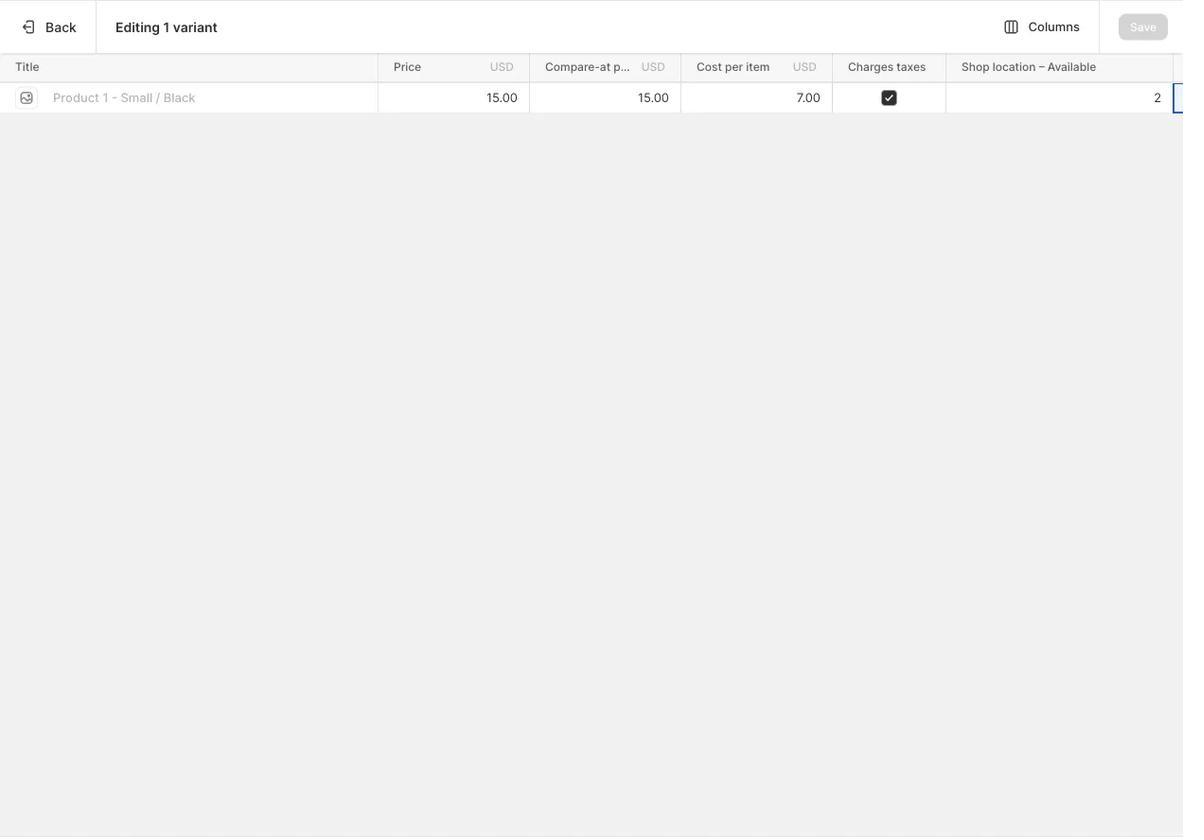 Task type: vqa. For each thing, say whether or not it's contained in the screenshot.
second COLUMN HEADER
yes



Task type: describe. For each thing, give the bounding box(es) containing it.
1 for editing
[[163, 19, 170, 35]]

cost per item
[[697, 60, 770, 74]]

taxes
[[897, 60, 926, 74]]

variant
[[173, 19, 218, 35]]

editing 1 variant grid
[[0, 53, 1183, 114]]

column header containing compare-at price
[[530, 53, 684, 83]]

product
[[53, 90, 99, 105]]

home link
[[11, 68, 216, 95]]

/
[[156, 90, 160, 105]]

save
[[1130, 20, 1157, 34]]

shop
[[962, 60, 990, 74]]

shop location – available column header
[[947, 53, 1177, 83]]

shop location – available
[[962, 60, 1096, 74]]

item
[[746, 60, 770, 74]]

editing
[[115, 19, 160, 35]]

shopify image
[[38, 19, 97, 38]]

available
[[1048, 60, 1096, 74]]

columns button
[[992, 10, 1091, 44]]



Task type: locate. For each thing, give the bounding box(es) containing it.
0 horizontal spatial 1
[[103, 90, 108, 105]]

usd
[[490, 60, 514, 74], [642, 60, 665, 74], [793, 60, 817, 74]]

back link
[[0, 1, 95, 53]]

2 horizontal spatial usd
[[793, 60, 817, 74]]

title
[[15, 60, 39, 74]]

compare-
[[545, 60, 600, 74]]

charges
[[848, 60, 894, 74]]

-
[[112, 90, 117, 105]]

1 inside row
[[103, 90, 108, 105]]

at
[[600, 60, 611, 74]]

compare-at price usd
[[545, 60, 665, 74]]

column header containing price
[[379, 53, 533, 83]]

charges taxes
[[848, 60, 926, 74]]

None text field
[[1174, 83, 1183, 113]]

black
[[164, 90, 196, 105]]

charges taxes column header
[[833, 53, 949, 83]]

column header containing cost per item
[[682, 53, 836, 83]]

1 for product
[[103, 90, 108, 105]]

editing 1 variant
[[115, 19, 218, 35]]

usd left the compare-
[[490, 60, 514, 74]]

3 column header from the left
[[682, 53, 836, 83]]

small
[[121, 90, 153, 105]]

row containing title
[[0, 53, 1183, 83]]

3 usd from the left
[[793, 60, 817, 74]]

cost
[[697, 60, 722, 74]]

1 usd from the left
[[490, 60, 514, 74]]

location
[[993, 60, 1036, 74]]

2 column header from the left
[[530, 53, 684, 83]]

usd for cost per item
[[793, 60, 817, 74]]

per
[[725, 60, 743, 74]]

1 left -
[[103, 90, 108, 105]]

home
[[45, 74, 80, 89]]

1 vertical spatial 1
[[103, 90, 108, 105]]

back
[[45, 19, 77, 35]]

price
[[394, 60, 421, 74]]

save button
[[1119, 14, 1168, 40]]

product 1 - small / black row
[[0, 83, 1183, 114]]

title column header
[[0, 53, 381, 83]]

usd for price
[[490, 60, 514, 74]]

row
[[0, 53, 1183, 83]]

–
[[1039, 60, 1045, 74]]

1
[[163, 19, 170, 35], [103, 90, 108, 105]]

1 left variant
[[163, 19, 170, 35]]

columns
[[1028, 19, 1080, 34]]

none text field inside product 1 - small / black row
[[1174, 83, 1183, 113]]

0 vertical spatial 1
[[163, 19, 170, 35]]

2 usd from the left
[[642, 60, 665, 74]]

1 column header from the left
[[379, 53, 533, 83]]

1 horizontal spatial usd
[[642, 60, 665, 74]]

usd right the price
[[642, 60, 665, 74]]

price
[[614, 60, 641, 74]]

0 horizontal spatial usd
[[490, 60, 514, 74]]

product 1 - small / black
[[53, 90, 196, 105]]

usd right item
[[793, 60, 817, 74]]

column header
[[379, 53, 533, 83], [530, 53, 684, 83], [682, 53, 836, 83]]

1 horizontal spatial 1
[[163, 19, 170, 35]]



